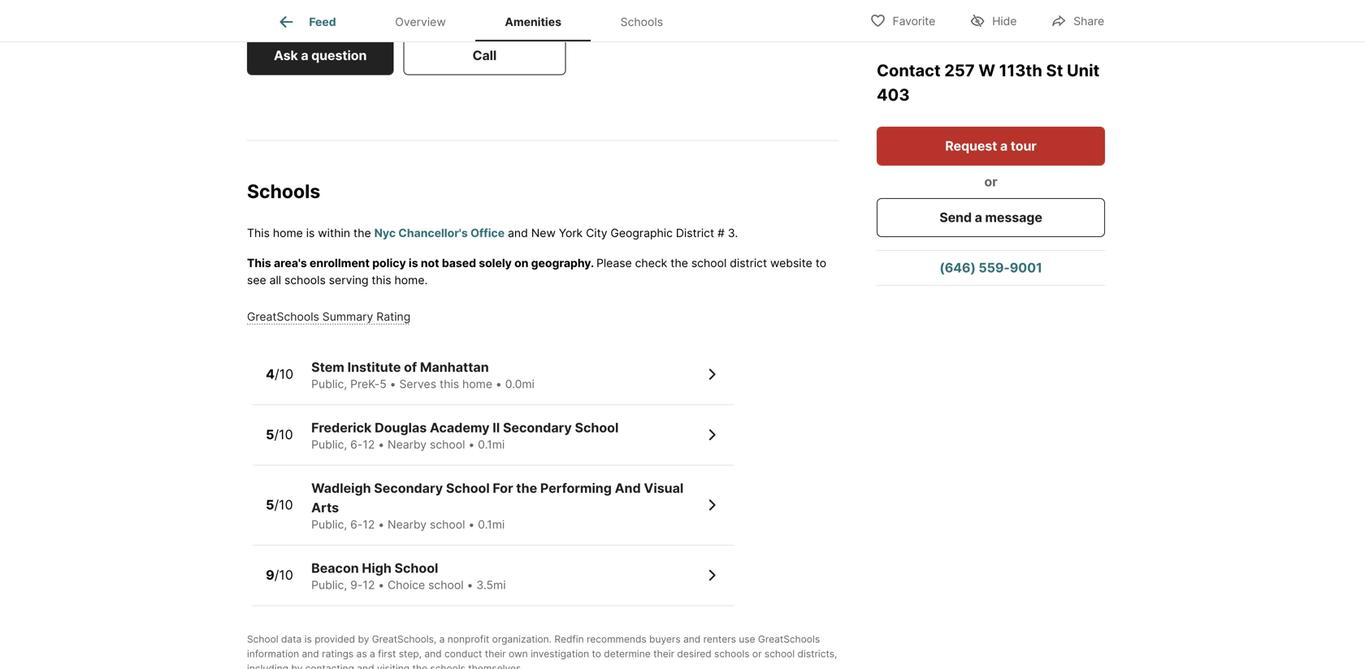 Task type: vqa. For each thing, say whether or not it's contained in the screenshot.


Task type: locate. For each thing, give the bounding box(es) containing it.
12 up high
[[363, 518, 375, 532]]

0 vertical spatial 5 /10
[[266, 427, 293, 443]]

a right ,
[[440, 634, 445, 646]]

12 inside frederick douglas academy ii secondary school public, 6-12 • nearby school • 0.1mi
[[363, 438, 375, 452]]

1 horizontal spatial their
[[654, 649, 675, 660]]

0.1mi inside frederick douglas academy ii secondary school public, 6-12 • nearby school • 0.1mi
[[478, 438, 505, 452]]

to
[[816, 256, 827, 270], [592, 649, 602, 660]]

greatschools down all
[[247, 310, 319, 324]]

0 vertical spatial 5
[[380, 377, 387, 391]]

please check the school district website to see all schools serving this home.
[[247, 256, 827, 287]]

1 vertical spatial 6-
[[351, 518, 363, 532]]

amenities tab
[[476, 2, 591, 41]]

public, inside stem institute of manhattan public, prek-5 • serves this home • 0.0mi
[[312, 377, 347, 391]]

tab list
[[247, 0, 706, 41]]

2 0.1mi from the top
[[478, 518, 505, 532]]

area's
[[274, 256, 307, 270]]

school up performing
[[575, 420, 619, 436]]

to inside please check the school district website to see all schools serving this home.
[[816, 256, 827, 270]]

tab list containing feed
[[247, 0, 706, 41]]

their left own
[[485, 649, 506, 660]]

prek-
[[351, 377, 380, 391]]

0.1mi
[[478, 438, 505, 452], [478, 518, 505, 532]]

this inside please check the school district website to see all schools serving this home.
[[372, 273, 392, 287]]

the right for
[[516, 481, 538, 497]]

chancellor's
[[399, 226, 468, 240]]

2 vertical spatial 12
[[363, 579, 375, 592]]

by
[[358, 634, 369, 646]]

secondary right the ii
[[503, 420, 572, 436]]

public, inside the beacon high school public, 9-12 • choice school • 3.5mi
[[312, 579, 347, 592]]

1 vertical spatial this
[[440, 377, 459, 391]]

school down #
[[692, 256, 727, 270]]

feed
[[309, 15, 336, 29]]

12 down the frederick
[[363, 438, 375, 452]]

0 vertical spatial 6-
[[351, 438, 363, 452]]

0.1mi down the ii
[[478, 438, 505, 452]]

and left ratings
[[302, 649, 319, 660]]

1 vertical spatial home
[[463, 377, 493, 391]]

within
[[318, 226, 350, 240]]

is
[[306, 226, 315, 240], [409, 256, 418, 270], [305, 634, 312, 646]]

school down "academy"
[[430, 438, 465, 452]]

0 horizontal spatial the
[[354, 226, 371, 240]]

1 horizontal spatial to
[[816, 256, 827, 270]]

1 public, from the top
[[312, 377, 347, 391]]

2 vertical spatial the
[[516, 481, 538, 497]]

2 public, from the top
[[312, 438, 347, 452]]

/10
[[275, 367, 294, 383], [274, 427, 293, 443], [274, 498, 293, 513], [275, 568, 293, 584]]

school
[[692, 256, 727, 270], [430, 438, 465, 452], [430, 518, 465, 532], [429, 579, 464, 592], [765, 649, 795, 660]]

public,
[[312, 377, 347, 391], [312, 438, 347, 452], [312, 518, 347, 532], [312, 579, 347, 592]]

/10 left the frederick
[[274, 427, 293, 443]]

this area's enrollment policy is not based solely on geography.
[[247, 256, 597, 270]]

3 12 from the top
[[363, 579, 375, 592]]

this down 'manhattan'
[[440, 377, 459, 391]]

home inside stem institute of manhattan public, prek-5 • serves this home • 0.0mi
[[463, 377, 493, 391]]

nearby inside frederick douglas academy ii secondary school public, 6-12 • nearby school • 0.1mi
[[388, 438, 427, 452]]

0 vertical spatial nearby
[[388, 438, 427, 452]]

schools
[[285, 273, 326, 287], [715, 649, 750, 660]]

this
[[247, 226, 270, 240], [247, 256, 271, 270]]

0 vertical spatial home
[[273, 226, 303, 240]]

schools down area's
[[285, 273, 326, 287]]

6- down wadleigh
[[351, 518, 363, 532]]

school up the beacon high school public, 9-12 • choice school • 3.5mi
[[430, 518, 465, 532]]

a right send
[[975, 210, 983, 226]]

frederick douglas academy ii secondary school public, 6-12 • nearby school • 0.1mi
[[312, 420, 619, 452]]

desired
[[678, 649, 712, 660]]

2 this from the top
[[247, 256, 271, 270]]

school up choice
[[395, 561, 439, 577]]

call button
[[404, 36, 566, 75]]

2 vertical spatial 5
[[266, 498, 274, 513]]

public, inside frederick douglas academy ii secondary school public, 6-12 • nearby school • 0.1mi
[[312, 438, 347, 452]]

9-
[[351, 579, 363, 592]]

1 vertical spatial 5 /10
[[266, 498, 293, 513]]

to down recommends at the bottom of the page
[[592, 649, 602, 660]]

manhattan
[[420, 360, 489, 375]]

information down data
[[247, 649, 299, 660]]

4 /10 from the top
[[275, 568, 293, 584]]

public, down the frederick
[[312, 438, 347, 452]]

to right 'website'
[[816, 256, 827, 270]]

douglas
[[375, 420, 427, 436]]

2 6- from the top
[[351, 518, 363, 532]]

a left tour
[[1001, 138, 1008, 154]]

st
[[1047, 61, 1064, 80]]

a for ,
[[440, 634, 445, 646]]

1 vertical spatial schools
[[247, 180, 321, 203]]

nearby down douglas
[[388, 438, 427, 452]]

/10 for frederick
[[274, 427, 293, 443]]

school inside the beacon high school public, 9-12 • choice school • 3.5mi
[[429, 579, 464, 592]]

the left nyc
[[354, 226, 371, 240]]

home down 'manhattan'
[[463, 377, 493, 391]]

conduct
[[445, 649, 482, 660]]

(646) 559-9001 link
[[877, 251, 1106, 285]]

buyers
[[650, 634, 681, 646]]

1 horizontal spatial schools
[[621, 15, 663, 29]]

on
[[515, 256, 529, 270]]

a for request
[[1001, 138, 1008, 154]]

1 horizontal spatial this
[[440, 377, 459, 391]]

2 12 from the top
[[363, 518, 375, 532]]

0 vertical spatial is
[[306, 226, 315, 240]]

2 vertical spatial is
[[305, 634, 312, 646]]

4
[[266, 367, 275, 383]]

nearby up the beacon high school public, 9-12 • choice school • 3.5mi
[[388, 518, 427, 532]]

school left for
[[446, 481, 490, 497]]

0 vertical spatial schools
[[285, 273, 326, 287]]

1 vertical spatial to
[[592, 649, 602, 660]]

school left data
[[247, 634, 279, 646]]

information right more
[[386, 5, 469, 23]]

/10 left stem
[[275, 367, 294, 383]]

a right 'ask'
[[301, 48, 309, 63]]

5 down "4"
[[266, 427, 274, 443]]

2 their from the left
[[654, 649, 675, 660]]

own
[[509, 649, 528, 660]]

0 horizontal spatial information
[[247, 649, 299, 660]]

1 vertical spatial information
[[247, 649, 299, 660]]

or down use
[[753, 649, 762, 660]]

for
[[322, 5, 342, 23]]

policy
[[373, 256, 406, 270]]

0 vertical spatial information
[[386, 5, 469, 23]]

information inside ", a nonprofit organization. redfin recommends buyers and renters use greatschools information and ratings as a"
[[247, 649, 299, 660]]

0 vertical spatial to
[[816, 256, 827, 270]]

their
[[485, 649, 506, 660], [654, 649, 675, 660]]

schools down renters
[[715, 649, 750, 660]]

2 horizontal spatial the
[[671, 256, 689, 270]]

0 vertical spatial secondary
[[503, 420, 572, 436]]

share button
[[1038, 4, 1119, 37]]

5 down institute
[[380, 377, 387, 391]]

0 horizontal spatial secondary
[[374, 481, 443, 497]]

public, down beacon
[[312, 579, 347, 592]]

0.1mi down for
[[478, 518, 505, 532]]

4 public, from the top
[[312, 579, 347, 592]]

,
[[434, 634, 437, 646]]

reach out for more information
[[247, 5, 469, 23]]

1 horizontal spatial secondary
[[503, 420, 572, 436]]

school data is provided by greatschools
[[247, 634, 434, 646]]

1 vertical spatial 12
[[363, 518, 375, 532]]

2 horizontal spatial greatschools
[[758, 634, 820, 646]]

0 vertical spatial this
[[247, 226, 270, 240]]

out
[[295, 5, 319, 23]]

1 /10 from the top
[[275, 367, 294, 383]]

is for within
[[306, 226, 315, 240]]

5 /10 down 4 /10
[[266, 427, 293, 443]]

request
[[946, 138, 998, 154]]

1 horizontal spatial the
[[516, 481, 538, 497]]

9 /10
[[266, 568, 293, 584]]

0 horizontal spatial schools
[[247, 180, 321, 203]]

public, down arts
[[312, 518, 347, 532]]

the inside the wadleigh secondary school for the performing and visual arts public, 6-12 • nearby school • 0.1mi
[[516, 481, 538, 497]]

5 /10 left arts
[[266, 498, 293, 513]]

0 horizontal spatial greatschools
[[247, 310, 319, 324]]

1 12 from the top
[[363, 438, 375, 452]]

call
[[473, 48, 497, 63]]

this
[[372, 273, 392, 287], [440, 377, 459, 391]]

1 their from the left
[[485, 649, 506, 660]]

beacon
[[312, 561, 359, 577]]

greatschools
[[247, 310, 319, 324], [372, 634, 434, 646], [758, 634, 820, 646]]

call link
[[404, 36, 566, 75]]

determine
[[604, 649, 651, 660]]

1 0.1mi from the top
[[478, 438, 505, 452]]

1 6- from the top
[[351, 438, 363, 452]]

6- inside the wadleigh secondary school for the performing and visual arts public, 6-12 • nearby school • 0.1mi
[[351, 518, 363, 532]]

0 horizontal spatial their
[[485, 649, 506, 660]]

/10 left beacon
[[275, 568, 293, 584]]

1 vertical spatial schools
[[715, 649, 750, 660]]

6- down the frederick
[[351, 438, 363, 452]]

greatschools up step,
[[372, 634, 434, 646]]

257 w 113th st unit 403
[[877, 61, 1100, 105]]

or down the request a tour button
[[985, 174, 998, 190]]

2 /10 from the top
[[274, 427, 293, 443]]

1 vertical spatial this
[[247, 256, 271, 270]]

is left not
[[409, 256, 418, 270]]

public, down stem
[[312, 377, 347, 391]]

a for send
[[975, 210, 983, 226]]

9
[[266, 568, 275, 584]]

/10 left arts
[[274, 498, 293, 513]]

1 horizontal spatial or
[[985, 174, 998, 190]]

is left the 'within'
[[306, 226, 315, 240]]

favorite
[[893, 14, 936, 28]]

their down buyers
[[654, 649, 675, 660]]

and up desired
[[684, 634, 701, 646]]

12
[[363, 438, 375, 452], [363, 518, 375, 532], [363, 579, 375, 592]]

ask a question
[[274, 48, 367, 63]]

the for and
[[516, 481, 538, 497]]

information
[[386, 5, 469, 23], [247, 649, 299, 660]]

this down policy
[[372, 273, 392, 287]]

organization.
[[492, 634, 552, 646]]

secondary down douglas
[[374, 481, 443, 497]]

0 vertical spatial this
[[372, 273, 392, 287]]

this inside stem institute of manhattan public, prek-5 • serves this home • 0.0mi
[[440, 377, 459, 391]]

enrollment
[[310, 256, 370, 270]]

5 /10 for frederick
[[266, 427, 293, 443]]

1 vertical spatial nearby
[[388, 518, 427, 532]]

5 left arts
[[266, 498, 274, 513]]

all
[[270, 273, 281, 287]]

home
[[273, 226, 303, 240], [463, 377, 493, 391]]

0 vertical spatial 12
[[363, 438, 375, 452]]

#
[[718, 226, 725, 240]]

3 public, from the top
[[312, 518, 347, 532]]

0 vertical spatial schools
[[621, 15, 663, 29]]

0 horizontal spatial schools
[[285, 273, 326, 287]]

1 vertical spatial is
[[409, 256, 418, 270]]

data
[[281, 634, 302, 646]]

school left districts,
[[765, 649, 795, 660]]

0 vertical spatial 0.1mi
[[478, 438, 505, 452]]

0 vertical spatial the
[[354, 226, 371, 240]]

home up area's
[[273, 226, 303, 240]]

and
[[508, 226, 528, 240], [684, 634, 701, 646], [302, 649, 319, 660], [425, 649, 442, 660]]

institute
[[348, 360, 401, 375]]

wadleigh secondary school for the performing and visual arts public, 6-12 • nearby school • 0.1mi
[[312, 481, 684, 532]]

secondary inside the wadleigh secondary school for the performing and visual arts public, 6-12 • nearby school • 0.1mi
[[374, 481, 443, 497]]

1 vertical spatial secondary
[[374, 481, 443, 497]]

12 inside the wadleigh secondary school for the performing and visual arts public, 6-12 • nearby school • 0.1mi
[[363, 518, 375, 532]]

the right check
[[671, 256, 689, 270]]

school right choice
[[429, 579, 464, 592]]

school inside please check the school district website to see all schools serving this home.
[[692, 256, 727, 270]]

3 /10 from the top
[[274, 498, 293, 513]]

2 5 /10 from the top
[[266, 498, 293, 513]]

1 vertical spatial 5
[[266, 427, 274, 443]]

new
[[532, 226, 556, 240]]

the
[[354, 226, 371, 240], [671, 256, 689, 270], [516, 481, 538, 497]]

1 this from the top
[[247, 226, 270, 240]]

1 vertical spatial the
[[671, 256, 689, 270]]

1 vertical spatial or
[[753, 649, 762, 660]]

1 nearby from the top
[[388, 438, 427, 452]]

1 5 /10 from the top
[[266, 427, 293, 443]]

greatschools up districts,
[[758, 634, 820, 646]]

(646) 559-9001 button
[[877, 251, 1106, 285]]

1 horizontal spatial home
[[463, 377, 493, 391]]

website
[[771, 256, 813, 270]]

2 nearby from the top
[[388, 518, 427, 532]]

0 horizontal spatial this
[[372, 273, 392, 287]]

message
[[986, 210, 1043, 226]]

0 horizontal spatial or
[[753, 649, 762, 660]]

is right data
[[305, 634, 312, 646]]

12 down high
[[363, 579, 375, 592]]

academy
[[430, 420, 490, 436]]

nearby
[[388, 438, 427, 452], [388, 518, 427, 532]]

1 vertical spatial 0.1mi
[[478, 518, 505, 532]]

0 horizontal spatial home
[[273, 226, 303, 240]]



Task type: describe. For each thing, give the bounding box(es) containing it.
(646) 559-9001
[[940, 260, 1043, 276]]

1 horizontal spatial schools
[[715, 649, 750, 660]]

not
[[421, 256, 440, 270]]

is for provided
[[305, 634, 312, 646]]

overview
[[395, 15, 446, 29]]

/10 for beacon
[[275, 568, 293, 584]]

a for ask
[[301, 48, 309, 63]]

5 inside stem institute of manhattan public, prek-5 • serves this home • 0.0mi
[[380, 377, 387, 391]]

greatschools inside ", a nonprofit organization. redfin recommends buyers and renters use greatschools information and ratings as a"
[[758, 634, 820, 646]]

send
[[940, 210, 972, 226]]

visual
[[644, 481, 684, 497]]

amenities
[[505, 15, 562, 29]]

public, inside the wadleigh secondary school for the performing and visual arts public, 6-12 • nearby school • 0.1mi
[[312, 518, 347, 532]]

school inside frederick douglas academy ii secondary school public, 6-12 • nearby school • 0.1mi
[[430, 438, 465, 452]]

use
[[739, 634, 756, 646]]

share
[[1074, 14, 1105, 28]]

schools inside please check the school district website to see all schools serving this home.
[[285, 273, 326, 287]]

w
[[979, 61, 996, 80]]

and left new
[[508, 226, 528, 240]]

contact
[[877, 61, 945, 80]]

0 horizontal spatial to
[[592, 649, 602, 660]]

greatschools summary rating link
[[247, 310, 411, 324]]

city
[[586, 226, 608, 240]]

3
[[728, 226, 735, 240]]

home.
[[395, 273, 428, 287]]

this for this area's enrollment policy is not based solely on geography.
[[247, 256, 271, 270]]

5 for frederick
[[266, 427, 274, 443]]

provided
[[315, 634, 355, 646]]

solely
[[479, 256, 512, 270]]

office
[[471, 226, 505, 240]]

first
[[378, 649, 396, 660]]

renters
[[704, 634, 737, 646]]

investigation
[[531, 649, 590, 660]]

based
[[442, 256, 476, 270]]

district
[[730, 256, 768, 270]]

this for this home is within the nyc chancellor's office and new york city geographic district # 3 .
[[247, 226, 270, 240]]

nyc chancellor's office link
[[374, 226, 505, 240]]

a right as
[[370, 649, 375, 660]]

redfin
[[555, 634, 584, 646]]

greatschools summary rating
[[247, 310, 411, 324]]

wadleigh
[[312, 481, 371, 497]]

ii
[[493, 420, 500, 436]]

257
[[945, 61, 975, 80]]

geographic
[[611, 226, 673, 240]]

feed link
[[277, 12, 336, 32]]

.
[[735, 226, 738, 240]]

ask a question button
[[247, 36, 394, 75]]

for
[[493, 481, 513, 497]]

geography.
[[531, 256, 594, 270]]

6- inside frederick douglas academy ii secondary school public, 6-12 • nearby school • 0.1mi
[[351, 438, 363, 452]]

reach
[[247, 5, 292, 23]]

request a tour
[[946, 138, 1037, 154]]

5 /10 for wadleigh
[[266, 498, 293, 513]]

4 /10
[[266, 367, 294, 383]]

check
[[635, 256, 668, 270]]

hide
[[993, 14, 1017, 28]]

see
[[247, 273, 266, 287]]

schools tab
[[591, 2, 693, 41]]

choice
[[388, 579, 425, 592]]

serves
[[400, 377, 437, 391]]

favorite button
[[857, 4, 950, 37]]

and
[[615, 481, 641, 497]]

school inside the wadleigh secondary school for the performing and visual arts public, 6-12 • nearby school • 0.1mi
[[430, 518, 465, 532]]

school inside the wadleigh secondary school for the performing and visual arts public, 6-12 • nearby school • 0.1mi
[[446, 481, 490, 497]]

arts
[[312, 500, 339, 516]]

hide button
[[956, 4, 1031, 37]]

0.0mi
[[505, 377, 535, 391]]

113th
[[1000, 61, 1043, 80]]

recommends
[[587, 634, 647, 646]]

nonprofit
[[448, 634, 490, 646]]

performing
[[541, 481, 612, 497]]

district
[[676, 226, 715, 240]]

question
[[312, 48, 367, 63]]

send a message
[[940, 210, 1043, 226]]

ask
[[274, 48, 298, 63]]

send a message button
[[877, 198, 1106, 237]]

step,
[[399, 649, 422, 660]]

nyc
[[374, 226, 396, 240]]

more
[[346, 5, 383, 23]]

12 inside the beacon high school public, 9-12 • choice school • 3.5mi
[[363, 579, 375, 592]]

5 for wadleigh
[[266, 498, 274, 513]]

secondary inside frederick douglas academy ii secondary school public, 6-12 • nearby school • 0.1mi
[[503, 420, 572, 436]]

the inside please check the school district website to see all schools serving this home.
[[671, 256, 689, 270]]

schools inside tab
[[621, 15, 663, 29]]

(646)
[[940, 260, 976, 276]]

stem institute of manhattan public, prek-5 • serves this home • 0.0mi
[[312, 360, 535, 391]]

rating
[[377, 310, 411, 324]]

the for chancellor's
[[354, 226, 371, 240]]

0 vertical spatial or
[[985, 174, 998, 190]]

overview tab
[[366, 2, 476, 41]]

1 horizontal spatial greatschools
[[372, 634, 434, 646]]

nearby inside the wadleigh secondary school for the performing and visual arts public, 6-12 • nearby school • 0.1mi
[[388, 518, 427, 532]]

school inside frederick douglas academy ii secondary school public, 6-12 • nearby school • 0.1mi
[[575, 420, 619, 436]]

/10 for stem
[[275, 367, 294, 383]]

ratings
[[322, 649, 354, 660]]

request a tour button
[[877, 127, 1106, 166]]

beacon high school public, 9-12 • choice school • 3.5mi
[[312, 561, 506, 592]]

unit
[[1068, 61, 1100, 80]]

0.1mi inside the wadleigh secondary school for the performing and visual arts public, 6-12 • nearby school • 0.1mi
[[478, 518, 505, 532]]

school inside the beacon high school public, 9-12 • choice school • 3.5mi
[[395, 561, 439, 577]]

and down ,
[[425, 649, 442, 660]]

1 horizontal spatial information
[[386, 5, 469, 23]]

districts,
[[798, 649, 838, 660]]

/10 for wadleigh
[[274, 498, 293, 513]]

403
[[877, 85, 910, 105]]

9001
[[1010, 260, 1043, 276]]

this home is within the nyc chancellor's office and new york city geographic district # 3 .
[[247, 226, 738, 240]]



